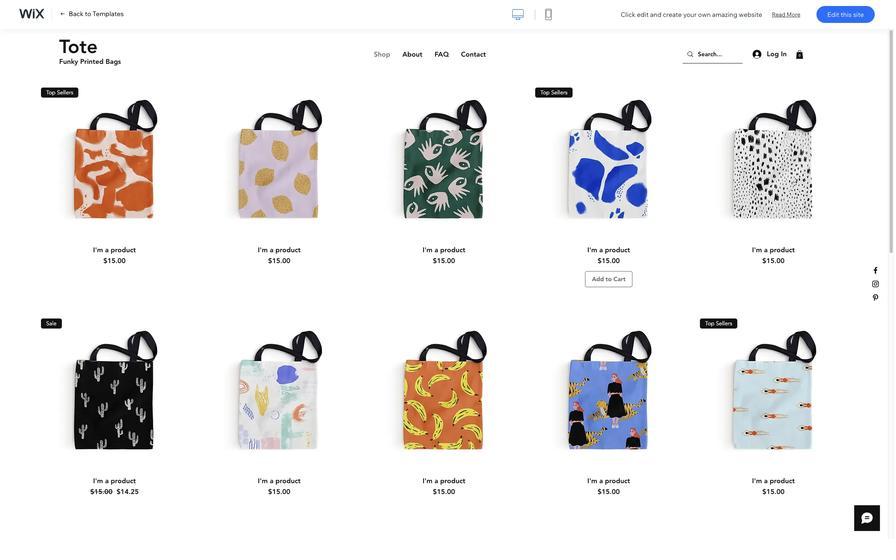 Task type: locate. For each thing, give the bounding box(es) containing it.
edit this site
[[827, 10, 864, 18]]

amazing
[[712, 10, 737, 18]]

more
[[787, 11, 800, 18]]

website
[[739, 10, 762, 18]]

read more link
[[772, 10, 800, 19]]

click
[[621, 10, 635, 18]]

read more
[[772, 11, 800, 18]]

to
[[85, 10, 91, 18]]



Task type: describe. For each thing, give the bounding box(es) containing it.
edit
[[827, 10, 839, 18]]

edit this site link
[[817, 6, 875, 23]]

back to templates
[[69, 10, 124, 18]]

this
[[841, 10, 852, 18]]

edit
[[637, 10, 649, 18]]

create
[[663, 10, 682, 18]]

and
[[650, 10, 661, 18]]

back
[[69, 10, 84, 18]]

your
[[683, 10, 697, 18]]

read
[[772, 11, 785, 18]]

templates
[[93, 10, 124, 18]]

site
[[853, 10, 864, 18]]

own
[[698, 10, 711, 18]]

click edit and create your own amazing website
[[621, 10, 762, 18]]



Task type: vqa. For each thing, say whether or not it's contained in the screenshot.
website in the right top of the page
yes



